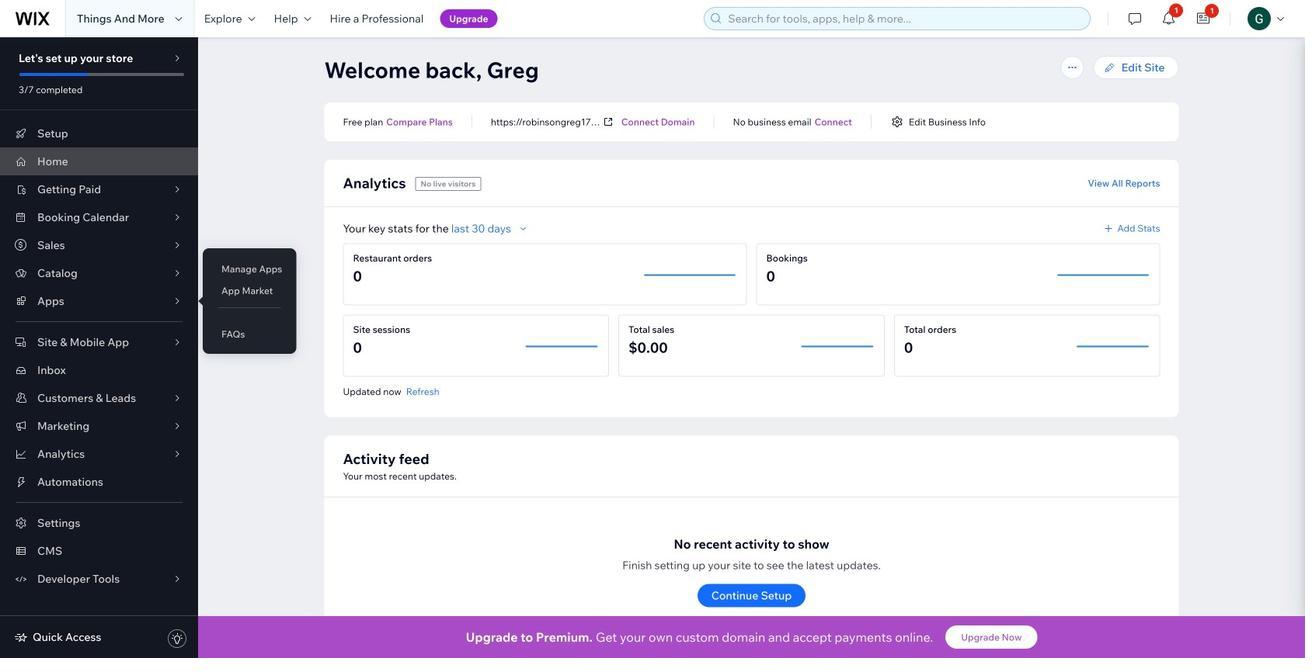 Task type: vqa. For each thing, say whether or not it's contained in the screenshot.
"Search for tools, apps, help & more..." FIELD
yes



Task type: locate. For each thing, give the bounding box(es) containing it.
sidebar element
[[0, 37, 198, 659]]



Task type: describe. For each thing, give the bounding box(es) containing it.
Search for tools, apps, help & more... field
[[724, 8, 1086, 30]]



